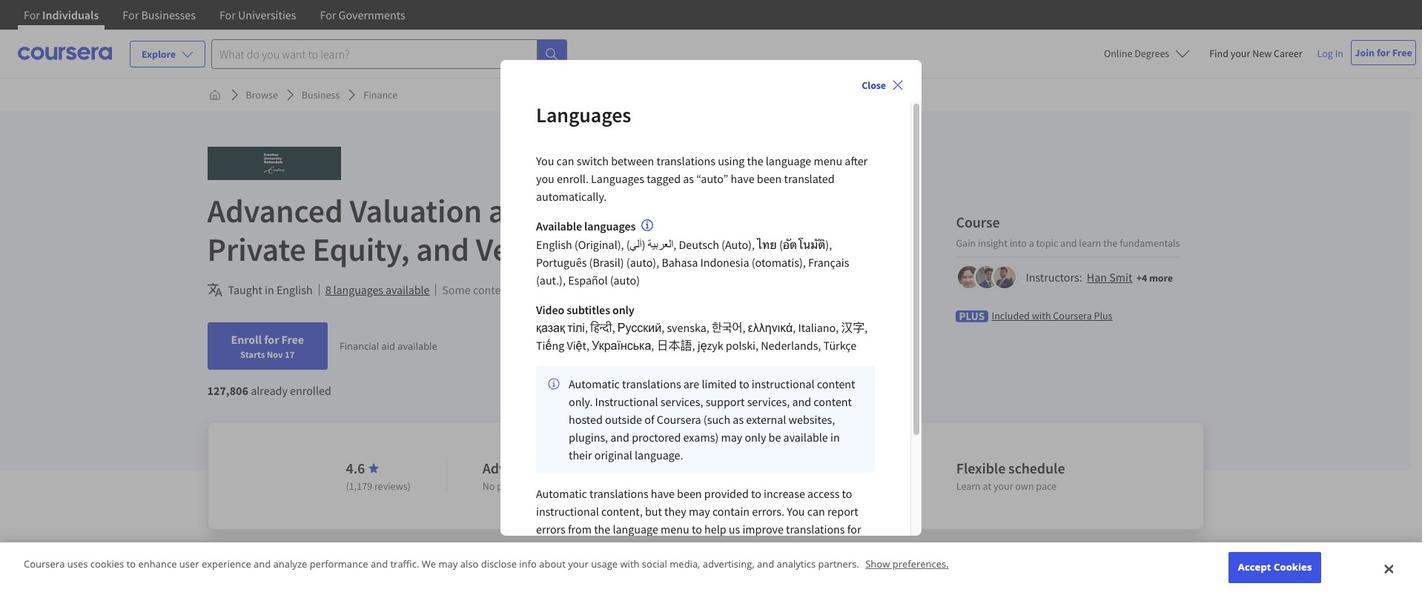 Task type: vqa. For each thing, say whether or not it's contained in the screenshot.


Task type: locate. For each thing, give the bounding box(es) containing it.
media,
[[670, 558, 700, 571]]

0 horizontal spatial translated
[[571, 283, 622, 297]]

and right topic
[[1061, 236, 1077, 250]]

0 vertical spatial with
[[1032, 309, 1051, 322]]

experience inside advanced level no previous experience necessary
[[537, 480, 584, 493]]

been up they
[[677, 487, 702, 501]]

for inside automatic translations have been provided to increase access to instructional content, but they may contain errors. you can report errors from the language menu to help us improve translations for all coursera learners.
[[847, 522, 861, 537]]

only down external
[[745, 430, 766, 445]]

languages up switch
[[536, 101, 631, 128]]

be down external
[[769, 430, 781, 445]]

0 horizontal spatial a
[[782, 480, 788, 493]]

venture
[[476, 229, 585, 270]]

1 horizontal spatial instructional
[[752, 377, 815, 392]]

been
[[757, 171, 782, 186], [677, 487, 702, 501]]

2 vertical spatial the
[[594, 522, 610, 537]]

(آلي),
[[626, 237, 677, 252]]

language inside you can switch between translations using the language menu after you enroll. languages tagged as "auto" have been translated automatically.
[[766, 153, 812, 168]]

8
[[325, 283, 331, 297]]

for for businesses
[[123, 7, 139, 22]]

1 horizontal spatial have
[[731, 171, 755, 186]]

available for 8 languages available
[[386, 283, 430, 297]]

0 vertical spatial have
[[731, 171, 755, 186]]

1 vertical spatial languages
[[591, 171, 644, 186]]

for left businesses
[[123, 7, 139, 22]]

can up the enroll.
[[557, 153, 574, 168]]

translations
[[657, 153, 716, 168], [622, 377, 681, 392], [590, 487, 649, 501], [786, 522, 845, 537]]

translations up tagged
[[657, 153, 716, 168]]

1 vertical spatial your
[[994, 480, 1013, 493]]

0 horizontal spatial menu
[[661, 522, 690, 537]]

0 horizontal spatial as
[[683, 171, 694, 186]]

0 vertical spatial instructional
[[752, 377, 815, 392]]

show
[[866, 558, 890, 571]]

1 horizontal spatial can
[[807, 504, 825, 519]]

1 vertical spatial with
[[620, 558, 640, 571]]

free
[[1392, 46, 1413, 59], [281, 332, 304, 347]]

0 horizontal spatial english
[[277, 283, 313, 297]]

1 horizontal spatial be
[[769, 430, 781, 445]]

can inside you can switch between translations using the language menu after you enroll. languages tagged as "auto" have been translated automatically.
[[557, 153, 574, 168]]

enhance
[[138, 558, 177, 571]]

translations inside you can switch between translations using the language menu after you enroll. languages tagged as "auto" have been translated automatically.
[[657, 153, 716, 168]]

1 vertical spatial automatic
[[536, 487, 587, 501]]

valuation
[[350, 191, 482, 231]]

english up português
[[536, 237, 572, 252]]

translations up instructional
[[622, 377, 681, 392]]

1 horizontal spatial your
[[994, 480, 1013, 493]]

1 horizontal spatial languages
[[584, 218, 636, 233]]

automatically.
[[536, 189, 607, 203]]

2 horizontal spatial your
[[1231, 47, 1251, 60]]

be
[[557, 283, 569, 297], [769, 430, 781, 445]]

0 horizontal spatial at
[[738, 480, 746, 493]]

the right using
[[747, 153, 764, 168]]

polski,
[[726, 338, 759, 353]]

1 vertical spatial only
[[745, 430, 766, 445]]

languages
[[536, 101, 631, 128], [591, 171, 644, 186]]

flexible schedule learn at your own pace
[[957, 459, 1065, 493]]

0 horizontal spatial only
[[613, 303, 635, 317]]

approx.
[[701, 459, 750, 478]]

with up reviews
[[620, 558, 640, 571]]

home image
[[209, 89, 221, 101]]

for up nov at left
[[264, 332, 279, 347]]

to right the cookies
[[127, 558, 136, 571]]

with
[[1032, 309, 1051, 322], [620, 558, 640, 571]]

hosted
[[569, 412, 603, 427]]

1 for from the left
[[24, 7, 40, 22]]

free inside enroll for free starts nov 17
[[281, 332, 304, 347]]

advanced inside advanced valuation and strategy - m&a, private equity, and venture capital
[[207, 191, 343, 231]]

free for enroll
[[281, 332, 304, 347]]

plus
[[1094, 309, 1113, 322]]

been up m&a,
[[757, 171, 782, 186]]

and down outside
[[611, 430, 630, 445]]

pace
[[1036, 480, 1057, 493]]

0 vertical spatial the
[[747, 153, 764, 168]]

automatic inside automatic translations have been provided to increase access to instructional content, but they may contain errors. you can report errors from the language menu to help us improve translations for all coursera learners.
[[536, 487, 587, 501]]

0 vertical spatial available
[[386, 283, 430, 297]]

automatic translations are limited to instructional content only. instructional services, support services, and content hosted outside of coursera (such as external websites, plugins, and proctored exams) may only be available in their original language. element
[[536, 366, 875, 473]]

0 horizontal spatial advanced
[[207, 191, 343, 231]]

coursera
[[1053, 309, 1092, 322], [657, 412, 701, 427], [551, 540, 595, 555], [24, 558, 65, 571]]

0 horizontal spatial have
[[651, 487, 675, 501]]

українська,
[[592, 338, 654, 353]]

a left week
[[782, 480, 788, 493]]

0 vertical spatial in
[[265, 283, 274, 297]]

new
[[1253, 47, 1272, 60]]

your left own
[[994, 480, 1013, 493]]

have up but
[[651, 487, 675, 501]]

partners.
[[818, 558, 859, 571]]

necessary
[[586, 480, 629, 493]]

nishad matawlie image
[[994, 266, 1016, 288]]

0 vertical spatial be
[[557, 283, 569, 297]]

services, down the 'are'
[[661, 395, 703, 409]]

1 vertical spatial been
[[677, 487, 702, 501]]

0 horizontal spatial services,
[[661, 395, 703, 409]]

show preferences. link
[[866, 558, 949, 571]]

2 vertical spatial for
[[847, 522, 861, 537]]

free for join
[[1392, 46, 1413, 59]]

to up week
[[810, 459, 823, 478]]

translated up subtitles
[[571, 283, 622, 297]]

included
[[992, 309, 1030, 322]]

at inside flexible schedule learn at your own pace
[[983, 480, 992, 493]]

0 horizontal spatial be
[[557, 283, 569, 297]]

to right limited
[[739, 377, 750, 392]]

translated inside you can switch between translations using the language menu after you enroll. languages tagged as "auto" have been translated automatically.
[[784, 171, 835, 186]]

1 vertical spatial in
[[831, 430, 840, 445]]

language right using
[[766, 153, 812, 168]]

the right learn
[[1104, 236, 1118, 250]]

0 vertical spatial hours
[[771, 459, 807, 478]]

automatic
[[569, 377, 620, 392], [536, 487, 587, 501]]

financial aid available
[[340, 340, 437, 353]]

available inside button
[[386, 283, 430, 297]]

we
[[422, 558, 436, 571]]

0 vertical spatial languages
[[584, 218, 636, 233]]

translated
[[784, 171, 835, 186], [571, 283, 622, 297]]

as inside you can switch between translations using the language menu after you enroll. languages tagged as "auto" have been translated automatically.
[[683, 171, 694, 186]]

your
[[1231, 47, 1251, 60], [994, 480, 1013, 493], [568, 558, 589, 571]]

content up websites, on the bottom right
[[814, 395, 852, 409]]

1 horizontal spatial advanced
[[483, 459, 544, 478]]

advanced for advanced level no previous experience necessary
[[483, 459, 544, 478]]

free up the 17
[[281, 332, 304, 347]]

1 at from the left
[[738, 480, 746, 493]]

video
[[536, 303, 565, 317]]

advertising,
[[703, 558, 755, 571]]

help
[[705, 522, 726, 537]]

for inside join for free link
[[1377, 46, 1390, 59]]

1 vertical spatial free
[[281, 332, 304, 347]]

automatic translations have been provided to increase access to instructional content, but they may contain errors. you can report errors from the language menu to help us improve translations for all coursera learners.
[[536, 487, 861, 555]]

1 horizontal spatial at
[[983, 480, 992, 493]]

been inside you can switch between translations using the language menu after you enroll. languages tagged as "auto" have been translated automatically.
[[757, 171, 782, 186]]

advanced inside advanced level no previous experience necessary
[[483, 459, 544, 478]]

automatic for automatic translations have been provided to increase access to instructional content, but they may contain errors. you can report errors from the language menu to help us improve translations for all coursera learners.
[[536, 487, 587, 501]]

browse
[[246, 88, 278, 102]]

1 vertical spatial have
[[651, 487, 675, 501]]

capital
[[592, 229, 691, 270]]

for individuals
[[24, 7, 99, 22]]

translated up (อัตโนมัติ),
[[784, 171, 835, 186]]

your inside flexible schedule learn at your own pace
[[994, 480, 1013, 493]]

available
[[386, 283, 430, 297], [398, 340, 437, 353], [784, 430, 828, 445]]

8 languages available button
[[325, 281, 430, 299]]

at left 5
[[738, 480, 746, 493]]

0 vertical spatial language
[[766, 153, 812, 168]]

translations up the content, on the left bottom of the page
[[590, 487, 649, 501]]

0 vertical spatial a
[[1029, 236, 1034, 250]]

1 vertical spatial a
[[782, 480, 788, 493]]

1 horizontal spatial in
[[831, 430, 840, 445]]

0 vertical spatial advanced
[[207, 191, 343, 231]]

for left the universities
[[219, 7, 236, 22]]

None search field
[[211, 39, 567, 69]]

disclose
[[481, 558, 517, 571]]

1 horizontal spatial translated
[[784, 171, 835, 186]]

in right taught
[[265, 283, 274, 297]]

han smit link
[[1087, 270, 1133, 284]]

0 vertical spatial menu
[[814, 153, 843, 168]]

be inside automatic translations are limited to instructional content only. instructional services, support services, and content hosted outside of coursera (such as external websites, plugins, and proctored exams) may only be available in their original language.
[[769, 430, 781, 445]]

1 vertical spatial languages
[[333, 283, 383, 297]]

your right find
[[1231, 47, 1251, 60]]

content down türkçe
[[817, 377, 855, 392]]

0 vertical spatial only
[[613, 303, 635, 317]]

han smit image
[[959, 266, 981, 288]]

free right join at the top
[[1392, 46, 1413, 59]]

0 vertical spatial english
[[536, 237, 572, 252]]

content right some at left top
[[473, 283, 511, 297]]

about
[[539, 558, 566, 571]]

for left governments
[[320, 7, 336, 22]]

websites,
[[789, 412, 835, 427]]

1 horizontal spatial as
[[733, 412, 744, 427]]

as left "auto"
[[683, 171, 694, 186]]

2 at from the left
[[983, 480, 992, 493]]

0 horizontal spatial you
[[536, 153, 554, 168]]

coursera plus image
[[956, 310, 989, 322]]

a right into
[[1029, 236, 1034, 250]]

translations down report
[[786, 522, 845, 537]]

4 for from the left
[[320, 7, 336, 22]]

english (original), العربية (آلي), deutsch (auto), ไทย (อัตโนมัติ), português (brasil) (auto), bahasa indonesia (otomatis), français (aut.), español (auto)
[[536, 237, 849, 288]]

at right learn
[[983, 480, 992, 493]]

and down you on the top left
[[489, 191, 542, 231]]

advanced down erasmus university rotterdam image
[[207, 191, 343, 231]]

languages down between
[[591, 171, 644, 186]]

only inside automatic translations are limited to instructional content only. instructional services, support services, and content hosted outside of coursera (such as external websites, plugins, and proctored exams) may only be available in their original language.
[[745, 430, 766, 445]]

experience down level
[[537, 480, 584, 493]]

1 horizontal spatial for
[[847, 522, 861, 537]]

and left analyze at the left of page
[[254, 558, 271, 571]]

automatic down level
[[536, 487, 587, 501]]

fundamentals
[[1120, 236, 1180, 250]]

1 horizontal spatial language
[[766, 153, 812, 168]]

1 vertical spatial instructional
[[536, 504, 599, 519]]

only
[[613, 303, 635, 317], [745, 430, 766, 445]]

as right (such
[[733, 412, 744, 427]]

taught in english
[[228, 283, 313, 297]]

for for individuals
[[24, 7, 40, 22]]

languages inside dialog
[[584, 218, 636, 233]]

1 vertical spatial language
[[613, 522, 658, 537]]

1 horizontal spatial you
[[787, 504, 805, 519]]

to inside approx. 16 hours to complete 3 weeks at 5 hours a week
[[810, 459, 823, 478]]

can down access in the bottom of the page
[[807, 504, 825, 519]]

you up you on the top left
[[536, 153, 554, 168]]

may up help
[[689, 504, 710, 519]]

automatic up only.
[[569, 377, 620, 392]]

1 horizontal spatial the
[[747, 153, 764, 168]]

find your new career link
[[1202, 44, 1310, 63]]

menu inside automatic translations have been provided to increase access to instructional content, but they may contain errors. you can report errors from the language menu to help us improve translations for all coursera learners.
[[661, 522, 690, 537]]

2 vertical spatial available
[[784, 430, 828, 445]]

instructional down nederlands, at the bottom right
[[752, 377, 815, 392]]

close button
[[856, 71, 910, 98]]

topic
[[1036, 236, 1058, 250]]

1 horizontal spatial menu
[[814, 153, 843, 168]]

accept
[[1238, 561, 1272, 574]]

you
[[536, 153, 554, 168], [787, 504, 805, 519]]

coursera up exams)
[[657, 412, 701, 427]]

0 horizontal spatial for
[[264, 332, 279, 347]]

(original),
[[575, 237, 624, 252]]

hours up week
[[771, 459, 807, 478]]

hours right 5
[[755, 480, 780, 493]]

1 vertical spatial advanced
[[483, 459, 544, 478]]

may right we
[[439, 558, 458, 571]]

in down websites, on the bottom right
[[831, 430, 840, 445]]

languages for 8
[[333, 283, 383, 297]]

available inside automatic translations are limited to instructional content only. instructional services, support services, and content hosted outside of coursera (such as external websites, plugins, and proctored exams) may only be available in their original language.
[[784, 430, 828, 445]]

0 horizontal spatial can
[[557, 153, 574, 168]]

instructors:
[[1026, 270, 1082, 284]]

join for free link
[[1351, 40, 1416, 65]]

2 vertical spatial content
[[814, 395, 852, 409]]

for left individuals
[[24, 7, 40, 22]]

and left the traffic.
[[371, 558, 388, 571]]

coursera down from
[[551, 540, 595, 555]]

languages up (original),
[[584, 218, 636, 233]]

1 horizontal spatial free
[[1392, 46, 1413, 59]]

some
[[442, 283, 471, 297]]

2 vertical spatial your
[[568, 558, 589, 571]]

advanced
[[207, 191, 343, 231], [483, 459, 544, 478]]

1 vertical spatial you
[[787, 504, 805, 519]]

0 vertical spatial free
[[1392, 46, 1413, 59]]

only up the русский,
[[613, 303, 635, 317]]

reviews)
[[374, 480, 411, 493]]

1 horizontal spatial english
[[536, 237, 572, 252]]

be right not
[[557, 283, 569, 297]]

1 horizontal spatial services,
[[747, 395, 790, 409]]

financial
[[340, 340, 379, 353]]

and up websites, on the bottom right
[[792, 395, 811, 409]]

available left some at left top
[[386, 283, 430, 297]]

find
[[1210, 47, 1229, 60]]

languages right 8
[[333, 283, 383, 297]]

instructional inside automatic translations have been provided to increase access to instructional content, but they may contain errors. you can report errors from the language menu to help us improve translations for all coursera learners.
[[536, 504, 599, 519]]

for for enroll
[[264, 332, 279, 347]]

3 for from the left
[[219, 7, 236, 22]]

available down websites, on the bottom right
[[784, 430, 828, 445]]

1 vertical spatial menu
[[661, 522, 690, 537]]

have down using
[[731, 171, 755, 186]]

the right from
[[594, 522, 610, 537]]

0 horizontal spatial free
[[281, 332, 304, 347]]

a inside "course gain insight into a topic and learn the fundamentals"
[[1029, 236, 1034, 250]]

languages inside button
[[333, 283, 383, 297]]

1 vertical spatial the
[[1104, 236, 1118, 250]]

language down the content, on the left bottom of the page
[[613, 522, 658, 537]]

tagged
[[647, 171, 681, 186]]

for right join at the top
[[1377, 46, 1390, 59]]

0 horizontal spatial languages
[[333, 283, 383, 297]]

your right about
[[568, 558, 589, 571]]

log in link
[[1310, 44, 1351, 62]]

you down "increase"
[[787, 504, 805, 519]]

1 horizontal spatial experience
[[537, 480, 584, 493]]

0 vertical spatial been
[[757, 171, 782, 186]]

0 horizontal spatial with
[[620, 558, 640, 571]]

english left 8
[[277, 283, 313, 297]]

usage
[[591, 558, 618, 571]]

2 horizontal spatial for
[[1377, 46, 1390, 59]]

for for governments
[[320, 7, 336, 22]]

"auto"
[[697, 171, 729, 186]]

1 vertical spatial for
[[264, 332, 279, 347]]

the inside automatic translations have been provided to increase access to instructional content, but they may contain errors. you can report errors from the language menu to help us improve translations for all coursera learners.
[[594, 522, 610, 537]]

may
[[514, 283, 535, 297], [721, 430, 743, 445], [689, 504, 710, 519], [439, 558, 458, 571]]

to left help
[[692, 522, 702, 537]]

us
[[729, 522, 740, 537]]

0 vertical spatial translated
[[784, 171, 835, 186]]

with right included
[[1032, 309, 1051, 322]]

equity,
[[313, 229, 410, 270]]

1 horizontal spatial a
[[1029, 236, 1034, 250]]

week
[[790, 480, 813, 493]]

reviews
[[616, 572, 658, 587]]

advanced for advanced valuation and strategy - m&a, private equity, and venture capital
[[207, 191, 343, 231]]

han
[[1087, 270, 1107, 284]]

1 horizontal spatial been
[[757, 171, 782, 186]]

smit
[[1110, 270, 1133, 284]]

automatic inside automatic translations are limited to instructional content only. instructional services, support services, and content hosted outside of coursera (such as external websites, plugins, and proctored exams) may only be available in their original language.
[[569, 377, 620, 392]]

in
[[1335, 47, 1344, 60]]

2 for from the left
[[123, 7, 139, 22]]

available for financial aid available
[[398, 340, 437, 353]]

and up some at left top
[[416, 229, 469, 270]]

financial aid available button
[[340, 340, 437, 353]]

coursera left plus
[[1053, 309, 1092, 322]]

0 vertical spatial you
[[536, 153, 554, 168]]

erasmus university rotterdam image
[[207, 147, 341, 180]]

may down (such
[[721, 430, 743, 445]]

for inside enroll for free starts nov 17
[[264, 332, 279, 347]]

0 horizontal spatial instructional
[[536, 504, 599, 519]]

available right aid
[[398, 340, 437, 353]]

and inside "course gain insight into a topic and learn the fundamentals"
[[1061, 236, 1077, 250]]

experience up 'about'
[[202, 558, 251, 571]]

instructional up from
[[536, 504, 599, 519]]

menu down they
[[661, 522, 690, 537]]

1 horizontal spatial only
[[745, 430, 766, 445]]

0 vertical spatial automatic
[[569, 377, 620, 392]]

1 horizontal spatial with
[[1032, 309, 1051, 322]]

0 vertical spatial experience
[[537, 480, 584, 493]]

1 vertical spatial as
[[733, 412, 744, 427]]

for down report
[[847, 522, 861, 537]]

language inside automatic translations have been provided to increase access to instructional content, but they may contain errors. you can report errors from the language menu to help us improve translations for all coursera learners.
[[613, 522, 658, 537]]

127,806 already enrolled
[[207, 383, 331, 398]]

0 horizontal spatial been
[[677, 487, 702, 501]]

0 horizontal spatial language
[[613, 522, 658, 537]]

1 vertical spatial can
[[807, 504, 825, 519]]

menu left "after"
[[814, 153, 843, 168]]

việt,
[[567, 338, 590, 353]]

2 horizontal spatial the
[[1104, 236, 1118, 250]]

advanced up previous
[[483, 459, 544, 478]]

services, up external
[[747, 395, 790, 409]]

coursera image
[[18, 42, 112, 65]]



Task type: describe. For each thing, give the bounding box(es) containing it.
8 languages available
[[325, 283, 430, 297]]

limited
[[702, 377, 737, 392]]

governments
[[339, 7, 405, 22]]

included with coursera plus link
[[992, 308, 1113, 323]]

languages dialog
[[501, 60, 922, 556]]

nov
[[267, 349, 283, 360]]

can inside automatic translations have been provided to increase access to instructional content, but they may contain errors. you can report errors from the language menu to help us improve translations for all coursera learners.
[[807, 504, 825, 519]]

have inside you can switch between translations using the language menu after you enroll. languages tagged as "auto" have been translated automatically.
[[731, 171, 755, 186]]

2 services, from the left
[[747, 395, 790, 409]]

errors
[[536, 522, 566, 537]]

only inside video subtitles only қазақ тілі, हिन्दी, русский, svenska, 한국어, ελληνικά, italiano, 汉字, tiếng việt, українська, 日本語, język polski, nederlands, türkçe
[[613, 303, 635, 317]]

türkçe
[[824, 338, 857, 353]]

traffic.
[[390, 558, 419, 571]]

at inside approx. 16 hours to complete 3 weeks at 5 hours a week
[[738, 480, 746, 493]]

automatic for automatic translations are limited to instructional content only. instructional services, support services, and content hosted outside of coursera (such as external websites, plugins, and proctored exams) may only be available in their original language.
[[569, 377, 620, 392]]

coursera uses cookies to enhance user experience and analyze performance and traffic. we may also disclose info about your usage with social media, advertising, and analytics partners. show preferences.
[[24, 558, 949, 571]]

italiano,
[[798, 320, 839, 335]]

exams)
[[683, 430, 719, 445]]

you inside you can switch between translations using the language menu after you enroll. languages tagged as "auto" have been translated automatically.
[[536, 153, 554, 168]]

join
[[1355, 46, 1375, 59]]

한국어,
[[712, 320, 746, 335]]

to up report
[[842, 487, 852, 501]]

(brasil)
[[589, 255, 624, 270]]

0 horizontal spatial in
[[265, 283, 274, 297]]

weeks
[[708, 480, 736, 493]]

instructional inside automatic translations are limited to instructional content only. instructional services, support services, and content hosted outside of coursera (such as external websites, plugins, and proctored exams) may only be available in their original language.
[[752, 377, 815, 392]]

for for universities
[[219, 7, 236, 22]]

in inside automatic translations are limited to instructional content only. instructional services, support services, and content hosted outside of coursera (such as external websites, plugins, and proctored exams) may only be available in their original language.
[[831, 430, 840, 445]]

you inside automatic translations have been provided to increase access to instructional content, but they may contain errors. you can report errors from the language menu to help us improve translations for all coursera learners.
[[787, 504, 805, 519]]

starts
[[240, 349, 265, 360]]

(1,179 reviews)
[[346, 480, 411, 493]]

deutsch
[[679, 237, 719, 252]]

learn
[[957, 480, 981, 493]]

social
[[642, 558, 667, 571]]

may inside automatic translations are limited to instructional content only. instructional services, support services, and content hosted outside of coursera (such as external websites, plugins, and proctored exams) may only be available in their original language.
[[721, 430, 743, 445]]

automatic translations are limited to instructional content only. instructional services, support services, and content hosted outside of coursera (such as external websites, plugins, and proctored exams) may only be available in their original language.
[[569, 377, 855, 463]]

may left not
[[514, 283, 535, 297]]

17
[[285, 349, 295, 360]]

browse link
[[240, 82, 284, 108]]

and left analytics
[[757, 558, 774, 571]]

coursera inside automatic translations have been provided to increase access to instructional content, but they may contain errors. you can report errors from the language menu to help us improve translations for all coursera learners.
[[551, 540, 595, 555]]

are
[[684, 377, 699, 392]]

日本語,
[[657, 338, 695, 353]]

język
[[698, 338, 724, 353]]

may inside automatic translations have been provided to increase access to instructional content, but they may contain errors. you can report errors from the language menu to help us improve translations for all coursera learners.
[[689, 504, 710, 519]]

banner navigation
[[12, 0, 417, 41]]

0 vertical spatial languages
[[536, 101, 631, 128]]

for for join
[[1377, 46, 1390, 59]]

enrolled
[[290, 383, 331, 398]]

1 vertical spatial hours
[[755, 480, 780, 493]]

dyaran bansraj image
[[976, 266, 999, 288]]

plugins,
[[569, 430, 608, 445]]

1 services, from the left
[[661, 395, 703, 409]]

1 vertical spatial translated
[[571, 283, 622, 297]]

accept cookies
[[1238, 561, 1312, 574]]

العربية
[[648, 237, 674, 252]]

the inside "course gain insight into a topic and learn the fundamentals"
[[1104, 236, 1118, 250]]

français
[[808, 255, 849, 270]]

support
[[706, 395, 745, 409]]

0 horizontal spatial your
[[568, 558, 589, 571]]

the inside you can switch between translations using the language menu after you enroll. languages tagged as "auto" have been translated automatically.
[[747, 153, 764, 168]]

enroll
[[231, 332, 262, 347]]

only.
[[569, 395, 593, 409]]

(aut.),
[[536, 273, 566, 288]]

menu inside you can switch between translations using the language menu after you enroll. languages tagged as "auto" have been translated automatically.
[[814, 153, 843, 168]]

finance
[[364, 88, 398, 102]]

(auto),
[[722, 237, 755, 252]]

0 vertical spatial content
[[473, 283, 511, 297]]

languages inside you can switch between translations using the language menu after you enroll. languages tagged as "auto" have been translated automatically.
[[591, 171, 644, 186]]

not
[[538, 283, 554, 297]]

a inside approx. 16 hours to complete 3 weeks at 5 hours a week
[[782, 480, 788, 493]]

about
[[216, 572, 247, 587]]

contain
[[713, 504, 750, 519]]

cookies
[[1274, 561, 1312, 574]]

log in
[[1318, 47, 1344, 60]]

more information on translated content image
[[642, 220, 654, 231]]

uses
[[67, 558, 88, 571]]

16
[[753, 459, 768, 478]]

coursera left uses
[[24, 558, 65, 571]]

+4 more button
[[1137, 270, 1173, 285]]

provided
[[704, 487, 749, 501]]

as inside automatic translations are limited to instructional content only. instructional services, support services, and content hosted outside of coursera (such as external websites, plugins, and proctored exams) may only be available in their original language.
[[733, 412, 744, 427]]

1 vertical spatial content
[[817, 377, 855, 392]]

taught
[[228, 283, 262, 297]]

approx. 16 hours to complete 3 weeks at 5 hours a week
[[701, 459, 885, 493]]

errors.
[[752, 504, 785, 519]]

cookies
[[90, 558, 124, 571]]

analyze
[[273, 558, 307, 571]]

汉字,
[[841, 320, 868, 335]]

to up errors. at the bottom right of page
[[751, 487, 762, 501]]

(auto)
[[610, 273, 640, 288]]

video subtitles only қазақ тілі, हिन्दी, русский, svenska, 한국어, ελληνικά, italiano, 汉字, tiếng việt, українська, 日本語, język polski, nederlands, türkçe
[[536, 303, 868, 353]]

business
[[302, 88, 340, 102]]

ไทย
[[757, 237, 777, 252]]

log
[[1318, 47, 1333, 60]]

languages for available
[[584, 218, 636, 233]]

0 horizontal spatial experience
[[202, 558, 251, 571]]

m&a,
[[688, 191, 760, 231]]

enroll for free starts nov 17
[[231, 332, 304, 360]]

already
[[251, 383, 288, 398]]

between
[[611, 153, 654, 168]]

тілі,
[[567, 320, 588, 335]]

also
[[460, 558, 479, 571]]

to inside automatic translations are limited to instructional content only. instructional services, support services, and content hosted outside of coursera (such as external websites, plugins, and proctored exams) may only be available in their original language.
[[739, 377, 750, 392]]

instructional
[[595, 395, 658, 409]]

translations inside automatic translations are limited to instructional content only. instructional services, support services, and content hosted outside of coursera (such as external websites, plugins, and proctored exams) may only be available in their original language.
[[622, 377, 681, 392]]

coursera inside automatic translations are limited to instructional content only. instructional services, support services, and content hosted outside of coursera (such as external websites, plugins, and proctored exams) may only be available in their original language.
[[657, 412, 701, 427]]

individuals
[[42, 7, 99, 22]]

been inside automatic translations have been provided to increase access to instructional content, but they may contain errors. you can report errors from the language menu to help us improve translations for all coursera learners.
[[677, 487, 702, 501]]

but
[[645, 504, 662, 519]]

1 vertical spatial english
[[277, 283, 313, 297]]

using
[[718, 153, 745, 168]]

join for free
[[1355, 46, 1413, 59]]

(otomatis),
[[752, 255, 806, 270]]

svenska,
[[667, 320, 710, 335]]

reviews link
[[607, 563, 667, 596]]

businesses
[[141, 7, 196, 22]]

find your new career
[[1210, 47, 1303, 60]]

report
[[828, 504, 859, 519]]

have inside automatic translations have been provided to increase access to instructional content, but they may contain errors. you can report errors from the language menu to help us improve translations for all coursera learners.
[[651, 487, 675, 501]]

ελληνικά,
[[748, 320, 796, 335]]

complete
[[826, 459, 885, 478]]

english inside english (original), العربية (آلي), deutsch (auto), ไทย (อัตโนมัติ), português (brasil) (auto), bahasa indonesia (otomatis), français (aut.), español (auto)
[[536, 237, 572, 252]]

flexible
[[957, 459, 1006, 478]]

nederlands,
[[761, 338, 821, 353]]

universities
[[238, 7, 296, 22]]

finance link
[[358, 82, 404, 108]]

русский,
[[618, 320, 665, 335]]

analytics
[[777, 558, 816, 571]]



